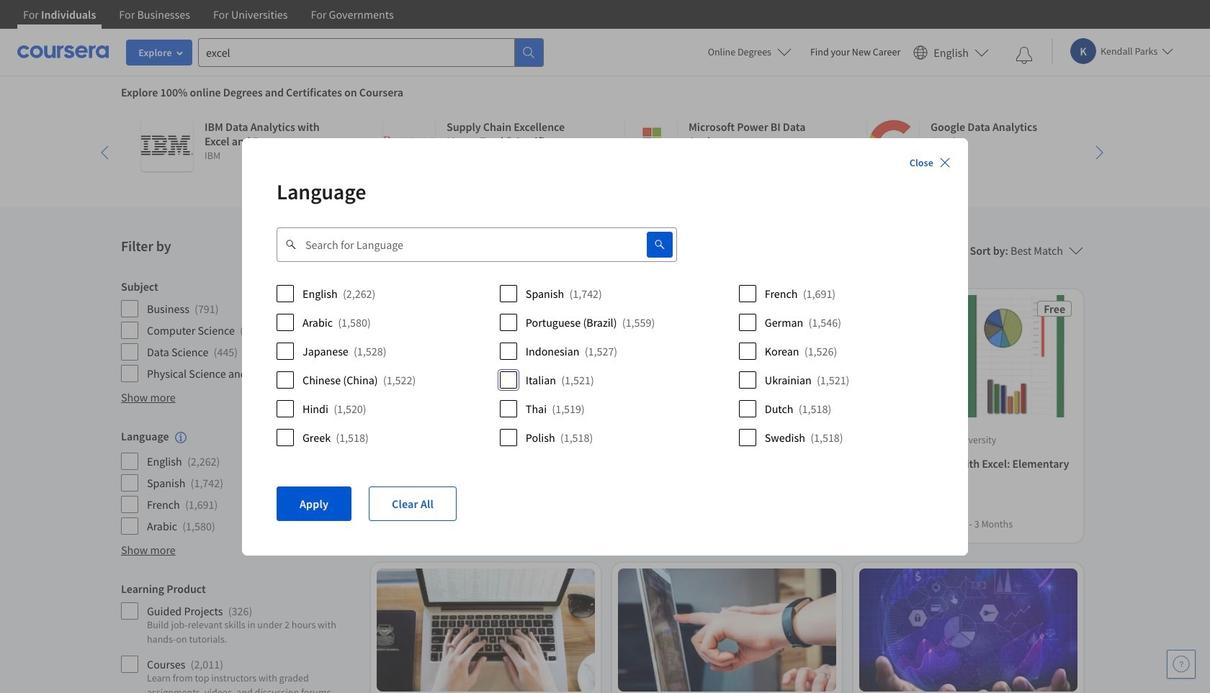 Task type: locate. For each thing, give the bounding box(es) containing it.
None search field
[[198, 38, 544, 67]]

search image
[[655, 239, 666, 250]]

ibm image
[[141, 120, 193, 171]]

2 vertical spatial group
[[121, 582, 357, 694]]

banner navigation
[[12, 0, 405, 29]]

0 vertical spatial group
[[121, 280, 357, 383]]

Search by keyword search field
[[297, 227, 613, 262]]

help center image
[[1173, 656, 1190, 674]]

dialog
[[242, 138, 968, 556]]

group
[[121, 280, 357, 383], [121, 429, 357, 536], [121, 582, 357, 694]]

2 group from the top
[[121, 429, 357, 536]]

1 vertical spatial group
[[121, 429, 357, 536]]

select language options element
[[277, 279, 934, 452]]



Task type: describe. For each thing, give the bounding box(es) containing it.
rutgers university image
[[383, 120, 435, 171]]

3 group from the top
[[121, 582, 357, 694]]

coursera image
[[17, 41, 109, 64]]

microsoft image
[[625, 120, 677, 171]]

google image
[[868, 120, 919, 171]]

1 group from the top
[[121, 280, 357, 383]]



Task type: vqa. For each thing, say whether or not it's contained in the screenshot.
bottom get
no



